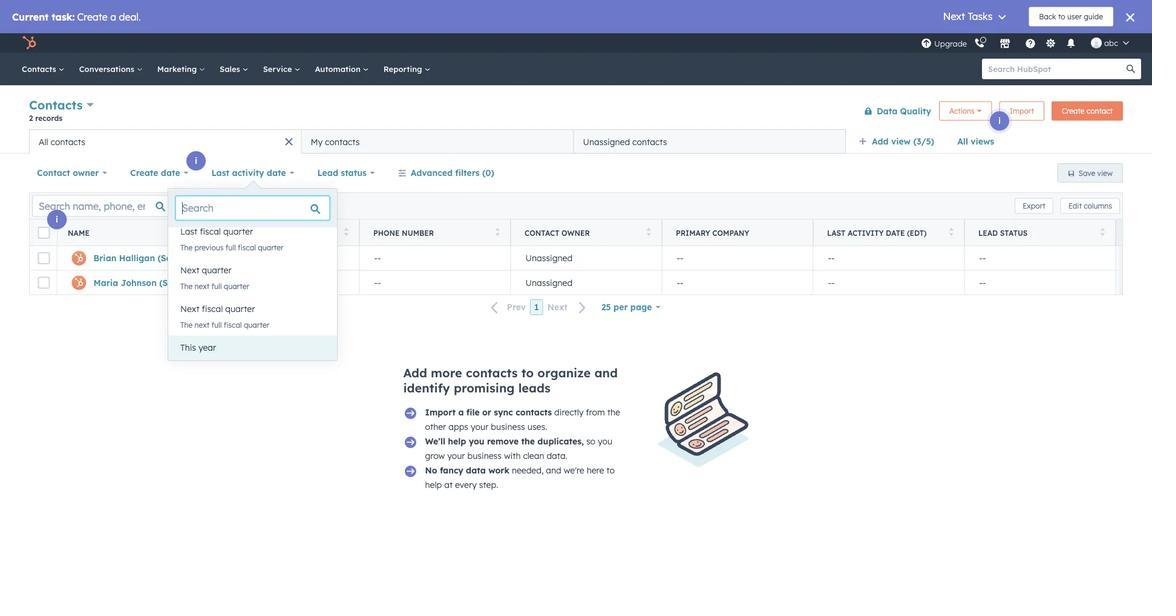Task type: describe. For each thing, give the bounding box(es) containing it.
and inside add more contacts to organize and identify promising leads
[[594, 365, 618, 381]]

business inside the directly from the other apps your business uses.
[[491, 422, 525, 432]]

promising
[[454, 381, 515, 396]]

automation link
[[308, 53, 376, 85]]

press to sort. image for last activity date (edt)
[[949, 228, 954, 236]]

help button
[[1020, 33, 1041, 53]]

so
[[586, 436, 595, 447]]

this year button
[[168, 336, 337, 360]]

marketing link
[[150, 53, 212, 85]]

last activity date (edt)
[[827, 228, 927, 237]]

sync
[[494, 407, 513, 418]]

view for save
[[1097, 169, 1113, 178]]

service
[[263, 64, 294, 74]]

the inside next quarter the next full quarter
[[180, 282, 193, 291]]

edit columns button
[[1061, 198, 1120, 214]]

all contacts
[[39, 136, 85, 147]]

1 horizontal spatial help
[[448, 436, 466, 447]]

columns
[[1084, 201, 1112, 211]]

Search name, phone, email addresses, or company search field
[[32, 195, 175, 217]]

to inside needed, and we're here to help at every step.
[[606, 465, 615, 476]]

needed, and we're here to help at every step.
[[425, 465, 615, 490]]

press to sort. image for email
[[344, 228, 349, 236]]

(3/5)
[[913, 136, 934, 147]]

my contacts
[[311, 136, 360, 147]]

here
[[587, 465, 604, 476]]

bh@hubspot.com
[[223, 253, 296, 264]]

1 horizontal spatial year
[[253, 359, 268, 368]]

1 press to sort. element from the left
[[193, 228, 197, 238]]

menu containing abc
[[920, 33, 1138, 53]]

last fiscal quarter button
[[168, 220, 337, 244]]

create contact
[[1062, 106, 1113, 116]]

contact) for emailmaria@hubspot.com
[[197, 277, 233, 288]]

halligan
[[119, 253, 155, 264]]

press to sort. image for phone number
[[495, 228, 500, 236]]

primary company
[[676, 228, 749, 237]]

company
[[712, 228, 749, 237]]

contacts link
[[15, 53, 72, 85]]

the inside this year the current calendar year
[[180, 359, 193, 368]]

at
[[444, 480, 453, 490]]

conversations link
[[72, 53, 150, 85]]

settings link
[[1043, 37, 1058, 49]]

all views link
[[949, 129, 1002, 154]]

1 vertical spatial contact
[[525, 228, 559, 237]]

business inside 'so you grow your business with clean data.'
[[467, 451, 502, 461]]

edit columns
[[1068, 201, 1112, 211]]

all views
[[957, 136, 994, 147]]

advanced filters (0) button
[[390, 161, 502, 185]]

25 per page button
[[594, 295, 668, 319]]

we'll help you remove the duplicates,
[[425, 436, 584, 447]]

quarter up bh@hubspot.com
[[258, 243, 283, 252]]

lead for lead status
[[317, 168, 338, 178]]

notifications button
[[1061, 33, 1081, 53]]

your inside the directly from the other apps your business uses.
[[471, 422, 489, 432]]

(sample for johnson
[[159, 277, 194, 288]]

grow
[[425, 451, 445, 461]]

a
[[458, 407, 464, 418]]

next quarter button
[[168, 258, 337, 283]]

next fiscal quarter the next full fiscal quarter
[[180, 304, 269, 329]]

from
[[586, 407, 605, 418]]

emailmaria@hubspot.com
[[223, 277, 335, 288]]

maria johnson (sample contact) link
[[93, 277, 233, 288]]

you inside 'so you grow your business with clean data.'
[[598, 436, 612, 447]]

lead for lead status
[[978, 228, 998, 237]]

fiscal down next quarter the next full quarter
[[202, 304, 223, 314]]

settings image
[[1045, 38, 1056, 49]]

i for the middle i button
[[195, 156, 197, 166]]

marketplaces button
[[992, 33, 1018, 53]]

duplicates,
[[537, 436, 584, 447]]

press to sort. element for lead status
[[1100, 228, 1105, 238]]

contacts for all contacts
[[51, 136, 85, 147]]

prev button
[[484, 300, 530, 316]]

1 press to sort. image from the left
[[193, 228, 197, 236]]

all for all contacts
[[39, 136, 48, 147]]

press to sort. image for lead status
[[1100, 228, 1105, 236]]

search image
[[1127, 65, 1135, 73]]

full for last
[[226, 243, 236, 252]]

per
[[614, 302, 628, 313]]

contacts inside add more contacts to organize and identify promising leads
[[466, 365, 518, 381]]

primary company column header
[[662, 220, 814, 246]]

marketplaces image
[[1000, 39, 1011, 50]]

next inside next quarter the next full quarter
[[195, 282, 209, 291]]

needed,
[[512, 465, 544, 476]]

contact owner inside "popup button"
[[37, 168, 99, 178]]

data.
[[547, 451, 567, 461]]

uses.
[[527, 422, 547, 432]]

import for import
[[1010, 106, 1034, 116]]

last activity date
[[211, 168, 286, 178]]

owner inside "popup button"
[[73, 168, 99, 178]]

quality
[[900, 106, 931, 116]]

1 you from the left
[[469, 436, 484, 447]]

Search search field
[[175, 196, 330, 220]]

(sample for halligan
[[158, 253, 193, 264]]

press to sort. image for contact owner
[[647, 228, 651, 236]]

hubspot link
[[15, 36, 45, 50]]

fiscal up previous
[[200, 226, 221, 237]]

1 button
[[530, 300, 543, 315]]

other
[[425, 422, 446, 432]]

date inside dropdown button
[[267, 168, 286, 178]]

0 vertical spatial unassigned
[[583, 136, 630, 147]]

0 vertical spatial year
[[198, 342, 216, 353]]

next fiscal quarter button
[[168, 297, 337, 321]]

upgrade
[[934, 39, 967, 49]]

status
[[1000, 228, 1028, 237]]

add more contacts to organize and identify promising leads
[[403, 365, 618, 396]]

help image
[[1025, 39, 1036, 50]]

1 vertical spatial the
[[521, 436, 535, 447]]

i for the bottom i button
[[56, 214, 58, 225]]

your inside 'so you grow your business with clean data.'
[[447, 451, 465, 461]]

fiscal up this year button
[[224, 320, 242, 329]]

we're
[[564, 465, 584, 476]]

2 records
[[29, 113, 62, 123]]

calling icon image
[[974, 38, 985, 49]]

data
[[877, 106, 898, 116]]

or
[[482, 407, 491, 418]]

maria johnson (sample contact)
[[93, 277, 233, 288]]

so you grow your business with clean data.
[[425, 436, 612, 461]]

last fiscal quarter the previous full fiscal quarter
[[180, 226, 283, 252]]

full inside next quarter the next full quarter
[[211, 282, 222, 291]]

list box containing last fiscal quarter
[[168, 220, 337, 375]]

emailmaria@hubspot.com link
[[223, 277, 335, 288]]

view for add
[[891, 136, 911, 147]]

lead status
[[978, 228, 1028, 237]]

no
[[425, 465, 437, 476]]

press to sort. element for email
[[344, 228, 349, 238]]

add view (3/5)
[[872, 136, 934, 147]]

import a file or sync contacts
[[425, 407, 552, 418]]

contacts inside popup button
[[29, 97, 83, 113]]

upgrade image
[[921, 38, 932, 49]]

email
[[222, 228, 246, 237]]

help inside needed, and we're here to help at every step.
[[425, 480, 442, 490]]

apps
[[449, 422, 468, 432]]

automation
[[315, 64, 363, 74]]

25
[[601, 302, 611, 313]]



Task type: locate. For each thing, give the bounding box(es) containing it.
next for next
[[547, 302, 568, 313]]

0 vertical spatial full
[[226, 243, 236, 252]]

create for create contact
[[1062, 106, 1085, 116]]

1 horizontal spatial create
[[1062, 106, 1085, 116]]

no fancy data work
[[425, 465, 509, 476]]

1 horizontal spatial last
[[211, 168, 229, 178]]

3 press to sort. image from the left
[[647, 228, 651, 236]]

0 vertical spatial and
[[594, 365, 618, 381]]

business up "data"
[[467, 451, 502, 461]]

year right calendar
[[253, 359, 268, 368]]

you right so
[[598, 436, 612, 447]]

quarter up this year button
[[244, 320, 269, 329]]

1 horizontal spatial import
[[1010, 106, 1034, 116]]

1 unassigned button from the top
[[511, 246, 662, 270]]

full up next fiscal quarter the next full fiscal quarter
[[211, 282, 222, 291]]

search button
[[1121, 59, 1141, 79]]

create contact button
[[1052, 101, 1123, 121]]

0 vertical spatial view
[[891, 136, 911, 147]]

add inside add more contacts to organize and identify promising leads
[[403, 365, 427, 381]]

quarter up the next fiscal quarter 'button' at the left
[[224, 282, 249, 291]]

1 the from the top
[[180, 243, 193, 252]]

quarter down search search field
[[223, 226, 253, 237]]

0 vertical spatial contacts
[[22, 64, 59, 74]]

2 vertical spatial i
[[56, 214, 58, 225]]

create inside button
[[1062, 106, 1085, 116]]

johnson
[[121, 277, 157, 288]]

1 vertical spatial contact owner
[[525, 228, 590, 237]]

conversations
[[79, 64, 137, 74]]

0 horizontal spatial i
[[56, 214, 58, 225]]

and down 'data.'
[[546, 465, 561, 476]]

help down apps
[[448, 436, 466, 447]]

25 per page
[[601, 302, 652, 313]]

view
[[891, 136, 911, 147], [1097, 169, 1113, 178]]

current
[[195, 359, 219, 368]]

unassigned for emailmaria@hubspot.com
[[526, 277, 573, 288]]

quarter down previous
[[202, 265, 232, 276]]

import for import a file or sync contacts
[[425, 407, 456, 418]]

1 vertical spatial lead
[[978, 228, 998, 237]]

0 horizontal spatial lead
[[317, 168, 338, 178]]

(sample
[[158, 253, 193, 264], [159, 277, 194, 288]]

next button
[[543, 300, 594, 316]]

1 vertical spatial contacts
[[29, 97, 83, 113]]

directly
[[554, 407, 584, 418]]

3 the from the top
[[180, 320, 193, 329]]

1 horizontal spatial contact
[[525, 228, 559, 237]]

add for add view (3/5)
[[872, 136, 889, 147]]

press to sort. image
[[495, 228, 500, 236], [1100, 228, 1105, 236]]

filters
[[455, 168, 480, 178]]

to left the organize
[[521, 365, 534, 381]]

all inside the all views link
[[957, 136, 968, 147]]

last for last fiscal quarter the previous full fiscal quarter
[[180, 226, 197, 237]]

1 horizontal spatial i button
[[186, 151, 206, 171]]

all inside all contacts button
[[39, 136, 48, 147]]

unassigned for bh@hubspot.com
[[526, 253, 573, 264]]

0 vertical spatial contact
[[37, 168, 70, 178]]

i up the all views link on the right top of the page
[[998, 116, 1001, 126]]

press to sort. image
[[193, 228, 197, 236], [344, 228, 349, 236], [647, 228, 651, 236], [949, 228, 954, 236]]

1 vertical spatial year
[[253, 359, 268, 368]]

0 horizontal spatial contact owner
[[37, 168, 99, 178]]

1 vertical spatial import
[[425, 407, 456, 418]]

contact) down previous
[[195, 253, 232, 264]]

0 horizontal spatial press to sort. image
[[495, 228, 500, 236]]

brian halligan (sample contact)
[[93, 253, 232, 264]]

number
[[402, 228, 434, 237]]

--
[[374, 253, 381, 264], [677, 253, 683, 264], [828, 253, 835, 264], [979, 253, 986, 264], [374, 277, 381, 288], [677, 277, 683, 288], [828, 277, 835, 288], [979, 277, 986, 288]]

1
[[534, 302, 539, 313]]

business up the we'll help you remove the duplicates,
[[491, 422, 525, 432]]

menu
[[920, 33, 1138, 53]]

add for add more contacts to organize and identify promising leads
[[403, 365, 427, 381]]

hubspot image
[[22, 36, 36, 50]]

4 press to sort. image from the left
[[949, 228, 954, 236]]

0 horizontal spatial contact
[[37, 168, 70, 178]]

0 horizontal spatial add
[[403, 365, 427, 381]]

i
[[998, 116, 1001, 126], [195, 156, 197, 166], [56, 214, 58, 225]]

next inside next fiscal quarter the next full fiscal quarter
[[180, 304, 199, 314]]

0 horizontal spatial year
[[198, 342, 216, 353]]

4 the from the top
[[180, 359, 193, 368]]

1 vertical spatial create
[[130, 168, 158, 178]]

0 vertical spatial (sample
[[158, 253, 193, 264]]

press to sort. image left primary
[[647, 228, 651, 236]]

Search HubSpot search field
[[982, 59, 1130, 79]]

0 vertical spatial business
[[491, 422, 525, 432]]

0 vertical spatial i
[[998, 116, 1001, 126]]

sales
[[220, 64, 242, 74]]

all left views at top
[[957, 136, 968, 147]]

1 vertical spatial (sample
[[159, 277, 194, 288]]

create date
[[130, 168, 180, 178]]

to
[[521, 365, 534, 381], [606, 465, 615, 476]]

save
[[1079, 169, 1095, 178]]

1 horizontal spatial press to sort. image
[[1100, 228, 1105, 236]]

0 vertical spatial next
[[195, 282, 209, 291]]

1 horizontal spatial add
[[872, 136, 889, 147]]

last for last activity date (edt)
[[827, 228, 846, 237]]

emailmaria@hubspot.com button
[[208, 270, 359, 295]]

lead left status
[[317, 168, 338, 178]]

last inside dropdown button
[[211, 168, 229, 178]]

0 horizontal spatial create
[[130, 168, 158, 178]]

records
[[35, 113, 62, 123]]

2 unassigned button from the top
[[511, 270, 662, 295]]

unassigned button
[[511, 246, 662, 270], [511, 270, 662, 295]]

-- button
[[359, 246, 511, 270], [965, 246, 1116, 270], [359, 270, 511, 295], [965, 270, 1116, 295]]

2 next from the top
[[195, 320, 209, 329]]

1 vertical spatial next
[[195, 320, 209, 329]]

2 press to sort. image from the left
[[344, 228, 349, 236]]

0 vertical spatial add
[[872, 136, 889, 147]]

1 vertical spatial your
[[447, 451, 465, 461]]

create date button
[[122, 161, 196, 185]]

1 horizontal spatial all
[[957, 136, 968, 147]]

add inside add view (3/5) popup button
[[872, 136, 889, 147]]

contacts up records
[[29, 97, 83, 113]]

view right save
[[1097, 169, 1113, 178]]

to inside add more contacts to organize and identify promising leads
[[521, 365, 534, 381]]

contacts
[[51, 136, 85, 147], [325, 136, 360, 147], [632, 136, 667, 147], [466, 365, 518, 381], [516, 407, 552, 418]]

clean
[[523, 451, 544, 461]]

2 date from the left
[[267, 168, 286, 178]]

phone number
[[373, 228, 434, 237]]

contact owner
[[37, 168, 99, 178], [525, 228, 590, 237]]

the up clean
[[521, 436, 535, 447]]

last inside last fiscal quarter the previous full fiscal quarter
[[180, 226, 197, 237]]

with
[[504, 451, 521, 461]]

bh@hubspot.com link
[[223, 253, 296, 264]]

contacts down hubspot link
[[22, 64, 59, 74]]

i for topmost i button
[[998, 116, 1001, 126]]

1 vertical spatial full
[[211, 282, 222, 291]]

1 vertical spatial i
[[195, 156, 197, 166]]

press to sort. image left phone
[[344, 228, 349, 236]]

4 press to sort. element from the left
[[647, 228, 651, 238]]

next up maria johnson (sample contact) link
[[180, 265, 199, 276]]

and
[[594, 365, 618, 381], [546, 465, 561, 476]]

0 vertical spatial contact owner
[[37, 168, 99, 178]]

pagination navigation
[[484, 299, 594, 316]]

full inside last fiscal quarter the previous full fiscal quarter
[[226, 243, 236, 252]]

this year the current calendar year
[[180, 342, 268, 368]]

next up this on the bottom left of the page
[[195, 320, 209, 329]]

2 all from the left
[[39, 136, 48, 147]]

the right the from
[[607, 407, 620, 418]]

2 press to sort. image from the left
[[1100, 228, 1105, 236]]

reporting
[[383, 64, 424, 74]]

the inside the directly from the other apps your business uses.
[[607, 407, 620, 418]]

(sample down brian halligan (sample contact) link
[[159, 277, 194, 288]]

0 horizontal spatial the
[[521, 436, 535, 447]]

my
[[311, 136, 323, 147]]

actions
[[949, 106, 975, 116]]

1 horizontal spatial the
[[607, 407, 620, 418]]

last activity date button
[[204, 161, 302, 185]]

create down all contacts button
[[130, 168, 158, 178]]

full up this year the current calendar year
[[211, 320, 222, 329]]

year up current
[[198, 342, 216, 353]]

i down contact owner "popup button"
[[56, 214, 58, 225]]

3 press to sort. element from the left
[[495, 228, 500, 238]]

1 vertical spatial to
[[606, 465, 615, 476]]

i button up views at top
[[990, 111, 1009, 131]]

0 vertical spatial owner
[[73, 168, 99, 178]]

view inside add view (3/5) popup button
[[891, 136, 911, 147]]

1 vertical spatial unassigned
[[526, 253, 573, 264]]

0 horizontal spatial you
[[469, 436, 484, 447]]

the up this on the bottom left of the page
[[180, 320, 193, 329]]

all down 2 records
[[39, 136, 48, 147]]

1 horizontal spatial date
[[267, 168, 286, 178]]

next for next quarter the next full quarter
[[180, 265, 199, 276]]

1 date from the left
[[161, 168, 180, 178]]

add left more
[[403, 365, 427, 381]]

2 horizontal spatial last
[[827, 228, 846, 237]]

marketing
[[157, 64, 199, 74]]

0 horizontal spatial last
[[180, 226, 197, 237]]

0 vertical spatial import
[[1010, 106, 1034, 116]]

lead status
[[317, 168, 367, 178]]

1 horizontal spatial i
[[195, 156, 197, 166]]

1 horizontal spatial you
[[598, 436, 612, 447]]

list box
[[168, 220, 337, 375]]

the inside next fiscal quarter the next full fiscal quarter
[[180, 320, 193, 329]]

bh@hubspot.com button
[[208, 246, 359, 270]]

2 vertical spatial full
[[211, 320, 222, 329]]

1 horizontal spatial your
[[471, 422, 489, 432]]

your up fancy
[[447, 451, 465, 461]]

contacts for my contacts
[[325, 136, 360, 147]]

1 vertical spatial view
[[1097, 169, 1113, 178]]

help down no
[[425, 480, 442, 490]]

1 next from the top
[[195, 282, 209, 291]]

more
[[431, 365, 462, 381]]

i button left name
[[47, 210, 67, 229]]

0 horizontal spatial date
[[161, 168, 180, 178]]

you left remove
[[469, 436, 484, 447]]

the down brian halligan (sample contact)
[[180, 282, 193, 291]]

prev
[[507, 302, 526, 313]]

unassigned button for bh@hubspot.com
[[511, 246, 662, 270]]

0 vertical spatial the
[[607, 407, 620, 418]]

(sample up maria johnson (sample contact) link
[[158, 253, 193, 264]]

1 vertical spatial contact)
[[197, 277, 233, 288]]

full inside next fiscal quarter the next full fiscal quarter
[[211, 320, 222, 329]]

1 vertical spatial i button
[[186, 151, 206, 171]]

import
[[1010, 106, 1034, 116], [425, 407, 456, 418]]

full down email
[[226, 243, 236, 252]]

date
[[161, 168, 180, 178], [267, 168, 286, 178]]

press to sort. element for last activity date (edt)
[[949, 228, 954, 238]]

i down all contacts button
[[195, 156, 197, 166]]

view inside save view button
[[1097, 169, 1113, 178]]

year
[[198, 342, 216, 353], [253, 359, 268, 368]]

create inside popup button
[[130, 168, 158, 178]]

next down maria johnson (sample contact) link
[[180, 304, 199, 314]]

contact) up next fiscal quarter the next full fiscal quarter
[[197, 277, 233, 288]]

1 all from the left
[[957, 136, 968, 147]]

0 vertical spatial i button
[[990, 111, 1009, 131]]

your down the file
[[471, 422, 489, 432]]

1 horizontal spatial to
[[606, 465, 615, 476]]

1 horizontal spatial owner
[[562, 228, 590, 237]]

2 press to sort. element from the left
[[344, 228, 349, 238]]

date
[[886, 228, 905, 237]]

press to sort. element for phone number
[[495, 228, 500, 238]]

lead left the 'status'
[[978, 228, 998, 237]]

full for next
[[211, 320, 222, 329]]

gary orlando image
[[1091, 38, 1102, 48]]

0 vertical spatial your
[[471, 422, 489, 432]]

fiscal up bh@hubspot.com link
[[238, 243, 256, 252]]

i button right create date
[[186, 151, 206, 171]]

export
[[1023, 201, 1045, 211]]

reporting link
[[376, 53, 438, 85]]

previous
[[195, 243, 224, 252]]

0 vertical spatial create
[[1062, 106, 1085, 116]]

data quality button
[[856, 99, 932, 123]]

help
[[448, 436, 466, 447], [425, 480, 442, 490]]

2 horizontal spatial i button
[[990, 111, 1009, 131]]

date right activity
[[267, 168, 286, 178]]

contacts for unassigned contacts
[[632, 136, 667, 147]]

import down search hubspot search box
[[1010, 106, 1034, 116]]

next inside next quarter the next full quarter
[[180, 265, 199, 276]]

the
[[607, 407, 620, 418], [521, 436, 535, 447]]

import up other
[[425, 407, 456, 418]]

0 horizontal spatial all
[[39, 136, 48, 147]]

1 vertical spatial business
[[467, 451, 502, 461]]

0 horizontal spatial view
[[891, 136, 911, 147]]

0 vertical spatial lead
[[317, 168, 338, 178]]

contact inside contact owner "popup button"
[[37, 168, 70, 178]]

export button
[[1015, 198, 1053, 214]]

0 vertical spatial contact)
[[195, 253, 232, 264]]

views
[[971, 136, 994, 147]]

abc
[[1104, 38, 1118, 48]]

advanced
[[411, 168, 453, 178]]

0 horizontal spatial import
[[425, 407, 456, 418]]

1 horizontal spatial lead
[[978, 228, 998, 237]]

0 horizontal spatial i button
[[47, 210, 67, 229]]

2 vertical spatial i button
[[47, 210, 67, 229]]

the down this on the bottom left of the page
[[180, 359, 193, 368]]

contacts banner
[[29, 95, 1123, 129]]

next inside next fiscal quarter the next full fiscal quarter
[[195, 320, 209, 329]]

0 horizontal spatial to
[[521, 365, 534, 381]]

2 horizontal spatial i
[[998, 116, 1001, 126]]

phone
[[373, 228, 400, 237]]

all for all views
[[957, 136, 968, 147]]

0 horizontal spatial help
[[425, 480, 442, 490]]

2 the from the top
[[180, 282, 193, 291]]

unassigned button for emailmaria@hubspot.com
[[511, 270, 662, 295]]

and inside needed, and we're here to help at every step.
[[546, 465, 561, 476]]

data quality
[[877, 106, 931, 116]]

create for create date
[[130, 168, 158, 178]]

1 vertical spatial and
[[546, 465, 561, 476]]

date down all contacts button
[[161, 168, 180, 178]]

the left previous
[[180, 243, 193, 252]]

1 horizontal spatial contact owner
[[525, 228, 590, 237]]

remove
[[487, 436, 519, 447]]

status
[[341, 168, 367, 178]]

last for last activity date
[[211, 168, 229, 178]]

identify
[[403, 381, 450, 396]]

directly from the other apps your business uses.
[[425, 407, 620, 432]]

contacts button
[[29, 96, 94, 114]]

the inside last fiscal quarter the previous full fiscal quarter
[[180, 243, 193, 252]]

contacts
[[22, 64, 59, 74], [29, 97, 83, 113]]

create
[[1062, 106, 1085, 116], [130, 168, 158, 178]]

quarter down next quarter the next full quarter
[[225, 304, 255, 314]]

calling icon button
[[969, 35, 990, 51]]

contact) for bh@hubspot.com
[[195, 253, 232, 264]]

add down 'data'
[[872, 136, 889, 147]]

5 press to sort. element from the left
[[949, 228, 954, 238]]

press to sort. image up previous
[[193, 228, 197, 236]]

1 horizontal spatial and
[[594, 365, 618, 381]]

to right the here
[[606, 465, 615, 476]]

0 horizontal spatial owner
[[73, 168, 99, 178]]

and up the from
[[594, 365, 618, 381]]

-
[[374, 253, 378, 264], [378, 253, 381, 264], [677, 253, 680, 264], [680, 253, 683, 264], [828, 253, 831, 264], [831, 253, 835, 264], [979, 253, 983, 264], [983, 253, 986, 264], [374, 277, 378, 288], [378, 277, 381, 288], [677, 277, 680, 288], [680, 277, 683, 288], [828, 277, 831, 288], [831, 277, 835, 288], [979, 277, 983, 288], [983, 277, 986, 288]]

1 vertical spatial owner
[[562, 228, 590, 237]]

2 you from the left
[[598, 436, 612, 447]]

(edt)
[[907, 228, 927, 237]]

0 horizontal spatial and
[[546, 465, 561, 476]]

view left (3/5)
[[891, 136, 911, 147]]

actions button
[[939, 101, 992, 121]]

0 horizontal spatial your
[[447, 451, 465, 461]]

1 vertical spatial add
[[403, 365, 427, 381]]

we'll
[[425, 436, 445, 447]]

notifications image
[[1066, 39, 1076, 50]]

lead inside popup button
[[317, 168, 338, 178]]

next for next fiscal quarter the next full fiscal quarter
[[180, 304, 199, 314]]

press to sort. image right "(edt)"
[[949, 228, 954, 236]]

work
[[488, 465, 509, 476]]

save view
[[1079, 169, 1113, 178]]

0 vertical spatial help
[[448, 436, 466, 447]]

save view button
[[1057, 163, 1123, 183]]

next inside next button
[[547, 302, 568, 313]]

press to sort. element for contact owner
[[647, 228, 651, 238]]

next up next fiscal quarter the next full fiscal quarter
[[195, 282, 209, 291]]

import inside 'button'
[[1010, 106, 1034, 116]]

2 vertical spatial unassigned
[[526, 277, 573, 288]]

file
[[466, 407, 480, 418]]

1 horizontal spatial view
[[1097, 169, 1113, 178]]

6 press to sort. element from the left
[[1100, 228, 1105, 238]]

date inside popup button
[[161, 168, 180, 178]]

lead status button
[[309, 161, 383, 185]]

0 vertical spatial to
[[521, 365, 534, 381]]

1 vertical spatial help
[[425, 480, 442, 490]]

1 press to sort. image from the left
[[495, 228, 500, 236]]

next right 1 button
[[547, 302, 568, 313]]

create left the contact
[[1062, 106, 1085, 116]]

press to sort. element
[[193, 228, 197, 238], [344, 228, 349, 238], [495, 228, 500, 238], [647, 228, 651, 238], [949, 228, 954, 238], [1100, 228, 1105, 238]]



Task type: vqa. For each thing, say whether or not it's contained in the screenshot.


